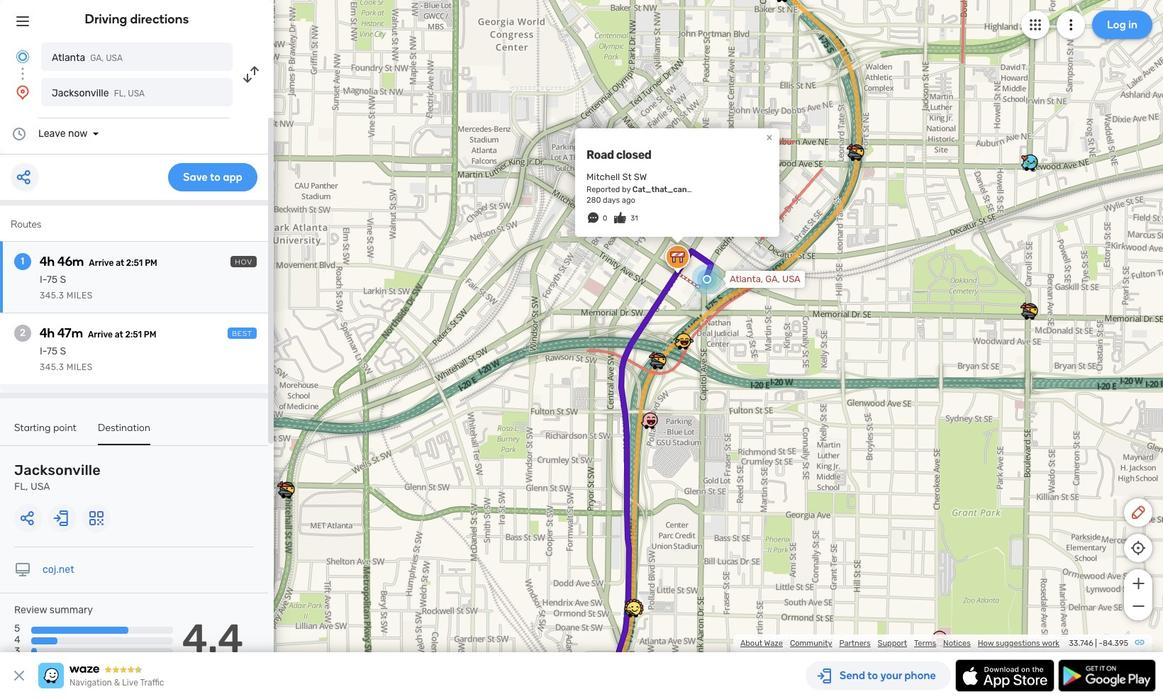 Task type: describe. For each thing, give the bounding box(es) containing it.
by
[[622, 185, 631, 194]]

0 vertical spatial jacksonville fl, usa
[[52, 87, 145, 99]]

75 for 46m
[[47, 274, 58, 286]]

traffic
[[140, 678, 164, 688]]

2
[[20, 327, 26, 339]]

84.395
[[1103, 639, 1129, 649]]

pm for 47m
[[144, 330, 156, 340]]

zoom out image
[[1130, 598, 1148, 615]]

4
[[14, 635, 20, 647]]

atlanta, ga, usa
[[730, 274, 801, 285]]

280
[[587, 196, 601, 205]]

how suggestions work link
[[978, 639, 1060, 649]]

waze
[[765, 639, 783, 649]]

partners
[[840, 639, 871, 649]]

leave
[[38, 128, 66, 140]]

navigation & live traffic
[[70, 678, 164, 688]]

notices
[[944, 639, 971, 649]]

notices link
[[944, 639, 971, 649]]

road
[[587, 148, 614, 162]]

i-75 s 345.3 miles for 46m
[[40, 274, 93, 301]]

arrive for 4h 46m
[[89, 258, 114, 268]]

how
[[978, 639, 994, 649]]

clock image
[[11, 126, 28, 143]]

3
[[14, 646, 20, 658]]

345.3 for 47m
[[40, 363, 64, 373]]

support link
[[878, 639, 908, 649]]

i- for 4h 46m
[[40, 274, 47, 286]]

about
[[741, 639, 763, 649]]

starting point
[[14, 422, 77, 434]]

atlanta
[[52, 52, 85, 64]]

miles for 46m
[[67, 291, 93, 301]]

1 vertical spatial jacksonville fl, usa
[[14, 462, 101, 493]]

4h 47m arrive at 2:51 pm
[[40, 326, 156, 341]]

345.3 for 46m
[[40, 291, 64, 301]]

33.746
[[1070, 639, 1094, 649]]

ga, for atlanta
[[90, 53, 104, 63]]

destination
[[98, 422, 151, 434]]

i- for 4h 47m
[[40, 346, 47, 358]]

now
[[68, 128, 88, 140]]

support
[[878, 639, 908, 649]]

31
[[631, 214, 638, 223]]

about waze link
[[741, 639, 783, 649]]

33.746 | -84.395
[[1070, 639, 1129, 649]]

suggestions
[[996, 639, 1041, 649]]

partners link
[[840, 639, 871, 649]]

1
[[21, 255, 24, 268]]

best
[[232, 330, 253, 338]]

×
[[767, 130, 773, 144]]

0
[[603, 214, 608, 223]]

closed
[[616, 148, 652, 162]]

atlanta,
[[730, 274, 764, 285]]

4.4
[[182, 616, 244, 663]]

x image
[[11, 668, 28, 685]]

× link
[[764, 130, 776, 144]]

0 vertical spatial jacksonville
[[52, 87, 109, 99]]

-
[[1100, 639, 1103, 649]]

4h 46m arrive at 2:51 pm
[[40, 254, 157, 270]]

community link
[[790, 639, 833, 649]]

destination button
[[98, 422, 151, 446]]

terms link
[[915, 639, 937, 649]]

miles for 47m
[[67, 363, 93, 373]]

atlanta ga, usa
[[52, 52, 123, 64]]

75 for 47m
[[47, 346, 58, 358]]



Task type: locate. For each thing, give the bounding box(es) containing it.
2 4h from the top
[[40, 326, 55, 341]]

0 vertical spatial arrive
[[89, 258, 114, 268]]

i-75 s 345.3 miles
[[40, 274, 93, 301], [40, 346, 93, 373]]

1 vertical spatial i-
[[40, 346, 47, 358]]

sw
[[634, 172, 647, 182]]

i- down 4h 47m arrive at 2:51 pm
[[40, 346, 47, 358]]

47m
[[57, 326, 83, 341]]

ga, right atlanta
[[90, 53, 104, 63]]

2:51 for 46m
[[126, 258, 143, 268]]

1 vertical spatial fl,
[[14, 481, 28, 493]]

jacksonville down starting point button
[[14, 462, 101, 479]]

345.3 down the 47m
[[40, 363, 64, 373]]

1 vertical spatial 75
[[47, 346, 58, 358]]

0 vertical spatial 4h
[[40, 254, 55, 270]]

hov
[[235, 258, 253, 267]]

0 vertical spatial miles
[[67, 291, 93, 301]]

at inside 4h 46m arrive at 2:51 pm
[[116, 258, 124, 268]]

about waze community partners support terms notices how suggestions work
[[741, 639, 1060, 649]]

4h
[[40, 254, 55, 270], [40, 326, 55, 341]]

s for 46m
[[60, 274, 66, 286]]

navigation
[[70, 678, 112, 688]]

2:51 right 46m
[[126, 258, 143, 268]]

1 vertical spatial pm
[[144, 330, 156, 340]]

0 vertical spatial pm
[[145, 258, 157, 268]]

terms
[[915, 639, 937, 649]]

1 vertical spatial s
[[60, 346, 66, 358]]

computer image
[[14, 562, 31, 579]]

1 vertical spatial ga,
[[766, 274, 781, 285]]

miles
[[67, 291, 93, 301], [67, 363, 93, 373]]

arrive right the 47m
[[88, 330, 113, 340]]

2 miles from the top
[[67, 363, 93, 373]]

pencil image
[[1130, 505, 1147, 522]]

jacksonville down "atlanta ga, usa"
[[52, 87, 109, 99]]

leave now
[[38, 128, 88, 140]]

0 vertical spatial at
[[116, 258, 124, 268]]

5
[[14, 623, 20, 635]]

0 vertical spatial 345.3
[[40, 291, 64, 301]]

routes
[[11, 219, 41, 231]]

1 vertical spatial 4h
[[40, 326, 55, 341]]

0 horizontal spatial fl,
[[14, 481, 28, 493]]

fl, down "atlanta ga, usa"
[[114, 89, 126, 99]]

1 i- from the top
[[40, 274, 47, 286]]

reported
[[587, 185, 620, 194]]

2 345.3 from the top
[[40, 363, 64, 373]]

s down 46m
[[60, 274, 66, 286]]

pm inside 4h 47m arrive at 2:51 pm
[[144, 330, 156, 340]]

1 vertical spatial miles
[[67, 363, 93, 373]]

fl, down starting point button
[[14, 481, 28, 493]]

mitchell st sw reported by cat_that_can_drive_a_car 280 days ago
[[587, 172, 740, 205]]

mitchell
[[587, 172, 620, 182]]

at for 47m
[[115, 330, 123, 340]]

5 4 3
[[14, 623, 20, 658]]

4h for 4h 47m
[[40, 326, 55, 341]]

summary
[[50, 605, 93, 617]]

starting
[[14, 422, 51, 434]]

0 vertical spatial s
[[60, 274, 66, 286]]

0 vertical spatial i-75 s 345.3 miles
[[40, 274, 93, 301]]

2:51 inside 4h 46m arrive at 2:51 pm
[[126, 258, 143, 268]]

&
[[114, 678, 120, 688]]

arrive for 4h 47m
[[88, 330, 113, 340]]

75 down the 47m
[[47, 346, 58, 358]]

345.3 down 46m
[[40, 291, 64, 301]]

2:51 inside 4h 47m arrive at 2:51 pm
[[125, 330, 142, 340]]

arrive inside 4h 46m arrive at 2:51 pm
[[89, 258, 114, 268]]

jacksonville fl, usa
[[52, 87, 145, 99], [14, 462, 101, 493]]

at
[[116, 258, 124, 268], [115, 330, 123, 340]]

at for 46m
[[116, 258, 124, 268]]

driving
[[85, 11, 127, 27]]

pm
[[145, 258, 157, 268], [144, 330, 156, 340]]

road closed
[[587, 148, 652, 162]]

pm inside 4h 46m arrive at 2:51 pm
[[145, 258, 157, 268]]

zoom in image
[[1130, 576, 1148, 593]]

2 75 from the top
[[47, 346, 58, 358]]

1 horizontal spatial fl,
[[114, 89, 126, 99]]

i-75 s 345.3 miles for 47m
[[40, 346, 93, 373]]

2 s from the top
[[60, 346, 66, 358]]

s for 47m
[[60, 346, 66, 358]]

2 i-75 s 345.3 miles from the top
[[40, 346, 93, 373]]

ga, inside "atlanta ga, usa"
[[90, 53, 104, 63]]

0 vertical spatial ga,
[[90, 53, 104, 63]]

ga, for atlanta,
[[766, 274, 781, 285]]

arrive
[[89, 258, 114, 268], [88, 330, 113, 340]]

fl,
[[114, 89, 126, 99], [14, 481, 28, 493]]

coj.net
[[43, 564, 74, 576]]

miles down 46m
[[67, 291, 93, 301]]

at right 46m
[[116, 258, 124, 268]]

1 s from the top
[[60, 274, 66, 286]]

ago
[[622, 196, 636, 205]]

0 vertical spatial fl,
[[114, 89, 126, 99]]

1 i-75 s 345.3 miles from the top
[[40, 274, 93, 301]]

jacksonville fl, usa down starting point button
[[14, 462, 101, 493]]

miles down the 47m
[[67, 363, 93, 373]]

at inside 4h 47m arrive at 2:51 pm
[[115, 330, 123, 340]]

cat_that_can_drive_a_car
[[633, 185, 740, 194]]

46m
[[57, 254, 84, 270]]

2:51 for 47m
[[125, 330, 142, 340]]

1 vertical spatial 2:51
[[125, 330, 142, 340]]

2:51
[[126, 258, 143, 268], [125, 330, 142, 340]]

1 345.3 from the top
[[40, 291, 64, 301]]

i-75 s 345.3 miles down the 47m
[[40, 346, 93, 373]]

1 vertical spatial at
[[115, 330, 123, 340]]

1 miles from the top
[[67, 291, 93, 301]]

ga, right atlanta,
[[766, 274, 781, 285]]

location image
[[14, 84, 31, 101]]

2 i- from the top
[[40, 346, 47, 358]]

directions
[[130, 11, 189, 27]]

link image
[[1135, 637, 1146, 649]]

point
[[53, 422, 77, 434]]

pm for 46m
[[145, 258, 157, 268]]

coj.net link
[[43, 564, 74, 576]]

0 horizontal spatial ga,
[[90, 53, 104, 63]]

1 vertical spatial arrive
[[88, 330, 113, 340]]

1 horizontal spatial ga,
[[766, 274, 781, 285]]

work
[[1043, 639, 1060, 649]]

usa inside "atlanta ga, usa"
[[106, 53, 123, 63]]

0 vertical spatial 75
[[47, 274, 58, 286]]

review summary
[[14, 605, 93, 617]]

4h left 46m
[[40, 254, 55, 270]]

usa
[[106, 53, 123, 63], [128, 89, 145, 99], [783, 274, 801, 285], [30, 481, 50, 493]]

i-75 s 345.3 miles down 46m
[[40, 274, 93, 301]]

arrive inside 4h 47m arrive at 2:51 pm
[[88, 330, 113, 340]]

0 vertical spatial 2:51
[[126, 258, 143, 268]]

driving directions
[[85, 11, 189, 27]]

1 vertical spatial i-75 s 345.3 miles
[[40, 346, 93, 373]]

75
[[47, 274, 58, 286], [47, 346, 58, 358]]

st
[[623, 172, 632, 182]]

s
[[60, 274, 66, 286], [60, 346, 66, 358]]

0 vertical spatial i-
[[40, 274, 47, 286]]

|
[[1096, 639, 1098, 649]]

days
[[603, 196, 620, 205]]

i-
[[40, 274, 47, 286], [40, 346, 47, 358]]

s down the 47m
[[60, 346, 66, 358]]

1 vertical spatial jacksonville
[[14, 462, 101, 479]]

2:51 right the 47m
[[125, 330, 142, 340]]

at right the 47m
[[115, 330, 123, 340]]

75 down 46m
[[47, 274, 58, 286]]

345.3
[[40, 291, 64, 301], [40, 363, 64, 373]]

live
[[122, 678, 138, 688]]

ga,
[[90, 53, 104, 63], [766, 274, 781, 285]]

starting point button
[[14, 422, 77, 444]]

community
[[790, 639, 833, 649]]

i- down routes
[[40, 274, 47, 286]]

4h for 4h 46m
[[40, 254, 55, 270]]

1 vertical spatial 345.3
[[40, 363, 64, 373]]

review
[[14, 605, 47, 617]]

jacksonville fl, usa down "atlanta ga, usa"
[[52, 87, 145, 99]]

1 4h from the top
[[40, 254, 55, 270]]

current location image
[[14, 48, 31, 65]]

4h left the 47m
[[40, 326, 55, 341]]

arrive right 46m
[[89, 258, 114, 268]]

1 75 from the top
[[47, 274, 58, 286]]

jacksonville
[[52, 87, 109, 99], [14, 462, 101, 479]]



Task type: vqa. For each thing, say whether or not it's contained in the screenshot.
improve
no



